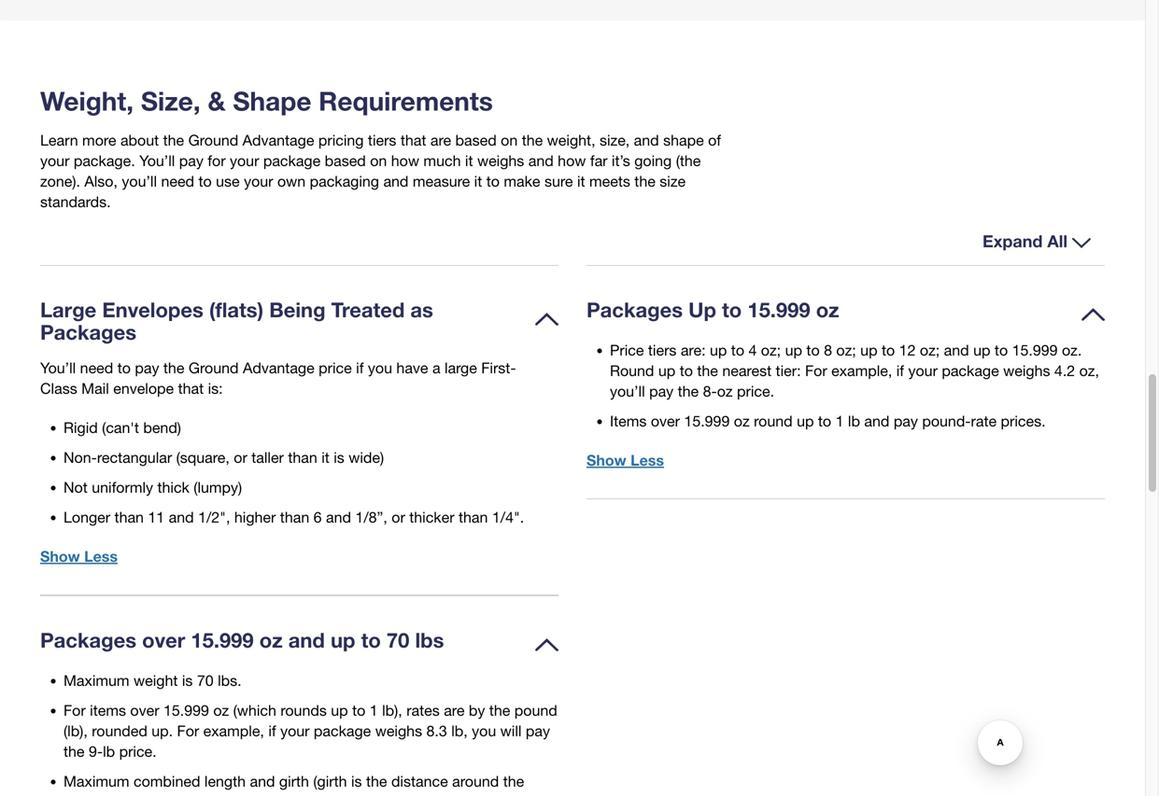Task type: vqa. For each thing, say whether or not it's contained in the screenshot.
Information
no



Task type: describe. For each thing, give the bounding box(es) containing it.
up left 12 on the top of the page
[[860, 341, 878, 359]]

the down (lb),
[[64, 743, 85, 761]]

expand
[[983, 231, 1043, 251]]

lb),
[[382, 702, 402, 720]]

3 oz; from the left
[[920, 341, 940, 359]]

oz up 8
[[816, 297, 839, 322]]

the left distance at bottom
[[366, 773, 387, 791]]

is right weight
[[182, 672, 193, 690]]

your inside for items over 15.999 oz (which rounds up to 1 lb), rates are by the pound (lb), rounded up. for example, if your package weighs 8.3 lb, you will pay the 9-lb price.
[[280, 722, 310, 740]]

rigid (can't bend)
[[64, 419, 181, 437]]

is:
[[208, 380, 223, 397]]

pay left pound-
[[894, 412, 918, 430]]

(girth
[[313, 773, 347, 791]]

packages over 15.999 oz and up to 70 lbs
[[40, 628, 444, 653]]

weight,
[[547, 131, 595, 149]]

9-
[[89, 743, 103, 761]]

if inside for items over 15.999 oz (which rounds up to 1 lb), rates are by the pound (lb), rounded up. for example, if your package weighs 8.3 lb, you will pay the 9-lb price.
[[268, 722, 276, 740]]

oz.
[[1062, 341, 1082, 359]]

tier:
[[776, 362, 801, 380]]

15.999 down 8-
[[684, 412, 730, 430]]

to left use in the left top of the page
[[198, 172, 212, 190]]

price
[[610, 341, 644, 359]]

your right use in the left top of the page
[[244, 172, 273, 190]]

by
[[469, 702, 485, 720]]

higher
[[234, 508, 276, 526]]

15.999 up 4
[[748, 297, 810, 322]]

than left 11
[[114, 508, 144, 526]]

non-rectangular (square, or taller than it is wide)
[[64, 449, 384, 466]]

(which
[[233, 702, 276, 720]]

taller
[[251, 449, 284, 466]]

than right taller on the left of the page
[[288, 449, 317, 466]]

130
[[170, 793, 194, 797]]

part)
[[120, 793, 150, 797]]

for
[[208, 152, 226, 169]]

to left 8
[[806, 341, 820, 359]]

1 vertical spatial less
[[84, 547, 118, 565]]

you inside the 'you'll need to pay the ground advantage price if you have a large first- class mail envelope that is:'
[[368, 359, 392, 377]]

rates
[[407, 702, 440, 720]]

rounds
[[281, 702, 327, 720]]

class
[[40, 380, 77, 397]]

the left weight,
[[522, 131, 543, 149]]

pay inside for items over 15.999 oz (which rounds up to 1 lb), rates are by the pound (lb), rounded up. for example, if your package weighs 8.3 lb, you will pay the 9-lb price.
[[526, 722, 550, 740]]

it right sure
[[577, 172, 585, 190]]

lbs.
[[218, 672, 242, 690]]

rate
[[971, 412, 997, 430]]

up up tier:
[[785, 341, 802, 359]]

(lb),
[[64, 722, 88, 740]]

and left measure
[[383, 172, 409, 190]]

for inside price tiers are: up to 4 oz; up to 8 oz; up to 12 oz; and up to 15.999 oz. round up to the nearest tier: for example, if your package weighs 4.2 oz, you'll pay the 8-oz price.
[[805, 362, 827, 380]]

nearest
[[722, 362, 772, 380]]

weight
[[134, 672, 178, 690]]

over inside for items over 15.999 oz (which rounds up to 1 lb), rates are by the pound (lb), rounded up. for example, if your package weighs 8.3 lb, you will pay the 9-lb price.
[[130, 702, 159, 720]]

packages inside large envelopes (flats) being treated as packages
[[40, 320, 136, 345]]

non-
[[64, 449, 97, 466]]

the left 8-
[[678, 382, 699, 400]]

mail
[[81, 380, 109, 397]]

1 vertical spatial show less link
[[40, 546, 118, 567]]

0 horizontal spatial 70
[[197, 672, 214, 690]]

up left lbs
[[331, 628, 355, 653]]

0 horizontal spatial or
[[234, 449, 247, 466]]

up right round
[[797, 412, 814, 430]]

use
[[216, 172, 240, 190]]

up
[[689, 297, 716, 322]]

round
[[610, 362, 654, 380]]

round
[[754, 412, 793, 430]]

your down learn
[[40, 152, 70, 169]]

to right round
[[818, 412, 831, 430]]

pricing
[[318, 131, 364, 149]]

show less for top show less link
[[587, 451, 664, 469]]

shape
[[233, 85, 311, 116]]

thicker
[[409, 508, 454, 526]]

15.999 up lbs. in the bottom left of the page
[[191, 628, 254, 653]]

to inside for items over 15.999 oz (which rounds up to 1 lb), rates are by the pound (lb), rounded up. for example, if your package weighs 8.3 lb, you will pay the 9-lb price.
[[352, 702, 366, 720]]

1/8",
[[355, 508, 387, 526]]

is down combined
[[155, 793, 165, 797]]

far
[[590, 152, 608, 169]]

and inside price tiers are: up to 4 oz; up to 8 oz; up to 12 oz; and up to 15.999 oz. round up to the nearest tier: for example, if your package weighs 4.2 oz, you'll pay the 8-oz price.
[[944, 341, 969, 359]]

0 vertical spatial on
[[501, 131, 518, 149]]

and right 6
[[326, 508, 351, 526]]

size
[[660, 172, 686, 190]]

you'll inside price tiers are: up to 4 oz; up to 8 oz; up to 12 oz; and up to 15.999 oz. round up to the nearest tier: for example, if your package weighs 4.2 oz, you'll pay the 8-oz price.
[[610, 382, 645, 400]]

to left make on the top
[[486, 172, 500, 190]]

shape
[[663, 131, 704, 149]]

items
[[610, 412, 647, 430]]

1/2",
[[198, 508, 230, 526]]

package.
[[74, 152, 135, 169]]

uniformly
[[92, 479, 153, 496]]

the down going
[[635, 172, 656, 190]]

much
[[424, 152, 461, 169]]

pay inside the 'you'll need to pay the ground advantage price if you have a large first- class mail envelope that is:'
[[135, 359, 159, 377]]

lbs
[[415, 628, 444, 653]]

it left wide)
[[321, 449, 330, 466]]

treated
[[331, 297, 405, 322]]

distance
[[391, 773, 448, 791]]

to left the oz.
[[995, 341, 1008, 359]]

first-
[[481, 359, 516, 377]]

price tiers are: up to 4 oz; up to 8 oz; up to 12 oz; and up to 15.999 oz. round up to the nearest tier: for example, if your package weighs 4.2 oz, you'll pay the 8-oz price.
[[610, 341, 1099, 400]]

requirements
[[319, 85, 493, 116]]

large envelopes (flats) being treated as packages
[[40, 297, 433, 345]]

longer
[[64, 508, 110, 526]]

sure
[[545, 172, 573, 190]]

&
[[208, 85, 226, 116]]

and up "rounds"
[[288, 628, 325, 653]]

length
[[204, 773, 246, 791]]

package inside for items over 15.999 oz (which rounds up to 1 lb), rates are by the pound (lb), rounded up. for example, if your package weighs 8.3 lb, you will pay the 9-lb price.
[[314, 722, 371, 740]]

that inside learn more about the ground advantage pricing tiers that are based on the weight, size, and shape of your package. you'll pay for your package based on how much it weighs and how far it's going (the zone). also, you'll need to use your own packaging and measure it to make sure it meets the size standards.
[[401, 131, 426, 149]]

over for items
[[651, 412, 680, 430]]

longer than 11 and 1/2", higher than 6 and 1/8", or thicker than 1/4".
[[64, 508, 524, 526]]

15.999 inside for items over 15.999 oz (which rounds up to 1 lb), rates are by the pound (lb), rounded up. for example, if your package weighs 8.3 lb, you will pay the 9-lb price.
[[163, 702, 209, 720]]

4.2
[[1055, 362, 1075, 380]]

and up sure
[[528, 152, 554, 169]]

tiers inside learn more about the ground advantage pricing tiers that are based on the weight, size, and shape of your package. you'll pay for your package based on how much it weighs and how far it's going (the zone). also, you'll need to use your own packaging and measure it to make sure it meets the size standards.
[[368, 131, 396, 149]]

oz,
[[1079, 362, 1099, 380]]

and inside maximum combined length and girth (girth is the distance around the thickest part) is 130 inches.
[[250, 773, 275, 791]]

2 oz; from the left
[[836, 341, 856, 359]]

1 vertical spatial on
[[370, 152, 387, 169]]

package inside price tiers are: up to 4 oz; up to 8 oz; up to 12 oz; and up to 15.999 oz. round up to the nearest tier: for example, if your package weighs 4.2 oz, you'll pay the 8-oz price.
[[942, 362, 999, 380]]

measure
[[413, 172, 470, 190]]

tiers inside price tiers are: up to 4 oz; up to 8 oz; up to 12 oz; and up to 15.999 oz. round up to the nearest tier: for example, if your package weighs 4.2 oz, you'll pay the 8-oz price.
[[648, 341, 677, 359]]

to down are:
[[680, 362, 693, 380]]

items
[[90, 702, 126, 720]]

0 vertical spatial lb
[[848, 412, 860, 430]]

advantage inside the 'you'll need to pay the ground advantage price if you have a large first- class mail envelope that is:'
[[243, 359, 315, 377]]

the right about
[[163, 131, 184, 149]]

to left 12 on the top of the page
[[882, 341, 895, 359]]

4
[[749, 341, 757, 359]]

(flats)
[[209, 297, 264, 322]]

you'll need to pay the ground advantage price if you have a large first- class mail envelope that is:
[[40, 359, 516, 397]]

maximum for maximum weight is 70 lbs.
[[64, 672, 129, 690]]

envelopes
[[102, 297, 203, 322]]

0 horizontal spatial for
[[64, 702, 86, 720]]

advantage inside learn more about the ground advantage pricing tiers that are based on the weight, size, and shape of your package. you'll pay for your package based on how much it weighs and how far it's going (the zone). also, you'll need to use your own packaging and measure it to make sure it meets the size standards.
[[243, 131, 314, 149]]

items over 15.999 oz round up to 1 lb and pay pound-rate prices.
[[610, 412, 1046, 430]]

weighs inside learn more about the ground advantage pricing tiers that are based on the weight, size, and shape of your package. you'll pay for your package based on how much it weighs and how far it's going (the zone). also, you'll need to use your own packaging and measure it to make sure it meets the size standards.
[[477, 152, 524, 169]]

going
[[634, 152, 672, 169]]

weighs inside for items over 15.999 oz (which rounds up to 1 lb), rates are by the pound (lb), rounded up. for example, if your package weighs 8.3 lb, you will pay the 9-lb price.
[[375, 722, 422, 740]]

that inside the 'you'll need to pay the ground advantage price if you have a large first- class mail envelope that is:'
[[178, 380, 204, 397]]

you'll inside learn more about the ground advantage pricing tiers that are based on the weight, size, and shape of your package. you'll pay for your package based on how much it weighs and how far it's going (the zone). also, you'll need to use your own packaging and measure it to make sure it meets the size standards.
[[122, 172, 157, 190]]

the inside the 'you'll need to pay the ground advantage price if you have a large first- class mail envelope that is:'
[[163, 359, 184, 377]]

rectangular
[[97, 449, 172, 466]]

and up going
[[634, 131, 659, 149]]

up up rate
[[973, 341, 991, 359]]

11
[[148, 508, 165, 526]]

rounded
[[92, 722, 147, 740]]

up right round on the top
[[658, 362, 676, 380]]

if inside the 'you'll need to pay the ground advantage price if you have a large first- class mail envelope that is:'
[[356, 359, 364, 377]]

to left 4
[[731, 341, 744, 359]]

oz up (which
[[259, 628, 283, 653]]

your up use in the left top of the page
[[230, 152, 259, 169]]



Task type: locate. For each thing, give the bounding box(es) containing it.
1 vertical spatial example,
[[203, 722, 264, 740]]

0 horizontal spatial example,
[[203, 722, 264, 740]]

if
[[356, 359, 364, 377], [896, 362, 904, 380], [268, 722, 276, 740]]

weight,
[[40, 85, 134, 116]]

example, down 8
[[831, 362, 892, 380]]

your inside price tiers are: up to 4 oz; up to 8 oz; up to 12 oz; and up to 15.999 oz. round up to the nearest tier: for example, if your package weighs 4.2 oz, you'll pay the 8-oz price.
[[908, 362, 938, 380]]

advantage down shape
[[243, 131, 314, 149]]

1 oz; from the left
[[761, 341, 781, 359]]

1 how from the left
[[391, 152, 419, 169]]

packages up to 15.999 oz
[[587, 297, 839, 322]]

the
[[163, 131, 184, 149], [522, 131, 543, 149], [635, 172, 656, 190], [163, 359, 184, 377], [697, 362, 718, 380], [678, 382, 699, 400], [489, 702, 510, 720], [64, 743, 85, 761], [366, 773, 387, 791], [503, 773, 524, 791]]

8
[[824, 341, 832, 359]]

0 horizontal spatial show less link
[[40, 546, 118, 567]]

you left the have
[[368, 359, 392, 377]]

6
[[314, 508, 322, 526]]

15.999 up up.
[[163, 702, 209, 720]]

1 horizontal spatial oz;
[[836, 341, 856, 359]]

based up packaging
[[325, 152, 366, 169]]

less down items at right bottom
[[631, 451, 664, 469]]

or left taller on the left of the page
[[234, 449, 247, 466]]

0 vertical spatial you
[[368, 359, 392, 377]]

0 horizontal spatial you'll
[[40, 359, 76, 377]]

a
[[432, 359, 440, 377]]

8-
[[703, 382, 717, 400]]

oz left round
[[734, 412, 750, 430]]

lb,
[[451, 722, 468, 740]]

the up envelope
[[163, 359, 184, 377]]

oz; right 12 on the top of the page
[[920, 341, 940, 359]]

you'll inside the 'you'll need to pay the ground advantage price if you have a large first- class mail envelope that is:'
[[40, 359, 76, 377]]

if right price
[[356, 359, 364, 377]]

or
[[234, 449, 247, 466], [392, 508, 405, 526]]

1 horizontal spatial 70
[[387, 628, 409, 653]]

1 vertical spatial 1
[[370, 702, 378, 720]]

0 vertical spatial package
[[263, 152, 321, 169]]

show down items at right bottom
[[587, 451, 626, 469]]

1 vertical spatial are
[[444, 702, 465, 720]]

and right 11
[[169, 508, 194, 526]]

1 inside for items over 15.999 oz (which rounds up to 1 lb), rates are by the pound (lb), rounded up. for example, if your package weighs 8.3 lb, you will pay the 9-lb price.
[[370, 702, 378, 720]]

1 horizontal spatial based
[[455, 131, 497, 149]]

price. inside price tiers are: up to 4 oz; up to 8 oz; up to 12 oz; and up to 15.999 oz. round up to the nearest tier: for example, if your package weighs 4.2 oz, you'll pay the 8-oz price.
[[737, 382, 774, 400]]

1 horizontal spatial show
[[587, 451, 626, 469]]

0 vertical spatial need
[[161, 172, 194, 190]]

1 vertical spatial 70
[[197, 672, 214, 690]]

0 horizontal spatial 1
[[370, 702, 378, 720]]

on up make on the top
[[501, 131, 518, 149]]

weighs inside price tiers are: up to 4 oz; up to 8 oz; up to 12 oz; and up to 15.999 oz. round up to the nearest tier: for example, if your package weighs 4.2 oz, you'll pay the 8-oz price.
[[1003, 362, 1050, 380]]

oz
[[816, 297, 839, 322], [717, 382, 733, 400], [734, 412, 750, 430], [259, 628, 283, 653], [213, 702, 229, 720]]

1 vertical spatial over
[[142, 628, 185, 653]]

are inside for items over 15.999 oz (which rounds up to 1 lb), rates are by the pound (lb), rounded up. for example, if your package weighs 8.3 lb, you will pay the 9-lb price.
[[444, 702, 465, 720]]

0 horizontal spatial if
[[268, 722, 276, 740]]

prices.
[[1001, 412, 1046, 430]]

0 vertical spatial you'll
[[139, 152, 175, 169]]

pound
[[514, 702, 557, 720]]

1/4".
[[492, 508, 524, 526]]

0 vertical spatial that
[[401, 131, 426, 149]]

packages up mail
[[40, 320, 136, 345]]

2 vertical spatial package
[[314, 722, 371, 740]]

0 horizontal spatial show less
[[40, 547, 118, 565]]

1 vertical spatial that
[[178, 380, 204, 397]]

will
[[500, 722, 522, 740]]

package up rate
[[942, 362, 999, 380]]

(lumpy)
[[194, 479, 242, 496]]

packages over 15.999 oz and up to 70 lbs link
[[40, 628, 481, 653]]

maximum for maximum combined length and girth (girth is the distance around the thickest part) is 130 inches.
[[64, 773, 129, 791]]

than left 6
[[280, 508, 309, 526]]

meets
[[589, 172, 630, 190]]

1 vertical spatial ground
[[189, 359, 239, 377]]

or right 1/8",
[[392, 508, 405, 526]]

1 vertical spatial need
[[80, 359, 113, 377]]

to inside the 'you'll need to pay the ground advantage price if you have a large first- class mail envelope that is:'
[[117, 359, 131, 377]]

0 vertical spatial 70
[[387, 628, 409, 653]]

1 horizontal spatial 1
[[836, 412, 844, 430]]

0 horizontal spatial based
[[325, 152, 366, 169]]

2 advantage from the top
[[243, 359, 315, 377]]

0 horizontal spatial that
[[178, 380, 204, 397]]

0 vertical spatial or
[[234, 449, 247, 466]]

you'll right also,
[[122, 172, 157, 190]]

example, inside for items over 15.999 oz (which rounds up to 1 lb), rates are by the pound (lb), rounded up. for example, if your package weighs 8.3 lb, you will pay the 9-lb price.
[[203, 722, 264, 740]]

show for top show less link
[[587, 451, 626, 469]]

0 vertical spatial over
[[651, 412, 680, 430]]

1 vertical spatial you
[[472, 722, 496, 740]]

0 horizontal spatial how
[[391, 152, 419, 169]]

the right around
[[503, 773, 524, 791]]

price. inside for items over 15.999 oz (which rounds up to 1 lb), rates are by the pound (lb), rounded up. for example, if your package weighs 8.3 lb, you will pay the 9-lb price.
[[119, 743, 157, 761]]

1 horizontal spatial less
[[631, 451, 664, 469]]

ground inside the 'you'll need to pay the ground advantage price if you have a large first- class mail envelope that is:'
[[189, 359, 239, 377]]

1 vertical spatial tiers
[[648, 341, 677, 359]]

lb inside for items over 15.999 oz (which rounds up to 1 lb), rates are by the pound (lb), rounded up. for example, if your package weighs 8.3 lb, you will pay the 9-lb price.
[[103, 743, 115, 761]]

that
[[401, 131, 426, 149], [178, 380, 204, 397]]

your down 12 on the top of the page
[[908, 362, 938, 380]]

your down "rounds"
[[280, 722, 310, 740]]

1 horizontal spatial how
[[558, 152, 586, 169]]

oz inside for items over 15.999 oz (which rounds up to 1 lb), rates are by the pound (lb), rounded up. for example, if your package weighs 8.3 lb, you will pay the 9-lb price.
[[213, 702, 229, 720]]

up inside for items over 15.999 oz (which rounds up to 1 lb), rates are by the pound (lb), rounded up. for example, if your package weighs 8.3 lb, you will pay the 9-lb price.
[[331, 702, 348, 720]]

1 horizontal spatial show less
[[587, 451, 664, 469]]

weighs
[[477, 152, 524, 169], [1003, 362, 1050, 380], [375, 722, 422, 740]]

if inside price tiers are: up to 4 oz; up to 8 oz; up to 12 oz; and up to 15.999 oz. round up to the nearest tier: for example, if your package weighs 4.2 oz, you'll pay the 8-oz price.
[[896, 362, 904, 380]]

are:
[[681, 341, 706, 359]]

expand all
[[983, 231, 1068, 251]]

1 vertical spatial or
[[392, 508, 405, 526]]

bend)
[[143, 419, 181, 437]]

to left lb), at the bottom left of page
[[352, 702, 366, 720]]

for items over 15.999 oz (which rounds up to 1 lb), rates are by the pound (lb), rounded up. for example, if your package weighs 8.3 lb, you will pay the 9-lb price.
[[64, 702, 557, 761]]

packages for packages over 15.999 oz and up to 70 lbs
[[40, 628, 136, 653]]

maximum inside maximum combined length and girth (girth is the distance around the thickest part) is 130 inches.
[[64, 773, 129, 791]]

0 vertical spatial for
[[805, 362, 827, 380]]

ground
[[188, 131, 238, 149], [189, 359, 239, 377]]

1 advantage from the top
[[243, 131, 314, 149]]

have
[[396, 359, 428, 377]]

1 horizontal spatial or
[[392, 508, 405, 526]]

maximum up thickest
[[64, 773, 129, 791]]

tiers
[[368, 131, 396, 149], [648, 341, 677, 359]]

show less for bottommost show less link
[[40, 547, 118, 565]]

0 vertical spatial tiers
[[368, 131, 396, 149]]

pay inside learn more about the ground advantage pricing tiers that are based on the weight, size, and shape of your package. you'll pay for your package based on how much it weighs and how far it's going (the zone). also, you'll need to use your own packaging and measure it to make sure it meets the size standards.
[[179, 152, 203, 169]]

up right "rounds"
[[331, 702, 348, 720]]

up right are:
[[710, 341, 727, 359]]

the right by
[[489, 702, 510, 720]]

2 vertical spatial over
[[130, 702, 159, 720]]

being
[[269, 297, 326, 322]]

1 vertical spatial you'll
[[40, 359, 76, 377]]

is right (girth
[[351, 773, 362, 791]]

2 horizontal spatial for
[[805, 362, 827, 380]]

0 horizontal spatial weighs
[[375, 722, 422, 740]]

tiers left are:
[[648, 341, 677, 359]]

2 horizontal spatial weighs
[[1003, 362, 1050, 380]]

are up "much"
[[430, 131, 451, 149]]

oz; right 8
[[836, 341, 856, 359]]

and right 12 on the top of the page
[[944, 341, 969, 359]]

around
[[452, 773, 499, 791]]

you'll inside learn more about the ground advantage pricing tiers that are based on the weight, size, and shape of your package. you'll pay for your package based on how much it weighs and how far it's going (the zone). also, you'll need to use your own packaging and measure it to make sure it meets the size standards.
[[139, 152, 175, 169]]

how left "much"
[[391, 152, 419, 169]]

1 horizontal spatial that
[[401, 131, 426, 149]]

1 vertical spatial maximum
[[64, 773, 129, 791]]

over up weight
[[142, 628, 185, 653]]

pay left the for
[[179, 152, 203, 169]]

1 horizontal spatial example,
[[831, 362, 892, 380]]

15.999 inside price tiers are: up to 4 oz; up to 8 oz; up to 12 oz; and up to 15.999 oz. round up to the nearest tier: for example, if your package weighs 4.2 oz, you'll pay the 8-oz price.
[[1012, 341, 1058, 359]]

package
[[263, 152, 321, 169], [942, 362, 999, 380], [314, 722, 371, 740]]

over for packages
[[142, 628, 185, 653]]

show less link
[[587, 450, 664, 471], [40, 546, 118, 567]]

maximum weight is 70 lbs.
[[64, 672, 242, 690]]

0 vertical spatial 1
[[836, 412, 844, 430]]

0 horizontal spatial you
[[368, 359, 392, 377]]

how down weight,
[[558, 152, 586, 169]]

to right 'up'
[[722, 297, 742, 322]]

0 vertical spatial example,
[[831, 362, 892, 380]]

1 horizontal spatial if
[[356, 359, 364, 377]]

as
[[410, 297, 433, 322]]

show for bottommost show less link
[[40, 547, 80, 565]]

0 vertical spatial based
[[455, 131, 497, 149]]

packages up to 15.999 oz link
[[587, 297, 877, 322]]

about
[[120, 131, 159, 149]]

0 horizontal spatial show
[[40, 547, 80, 565]]

that left is:
[[178, 380, 204, 397]]

thickest
[[64, 793, 116, 797]]

example, inside price tiers are: up to 4 oz; up to 8 oz; up to 12 oz; and up to 15.999 oz. round up to the nearest tier: for example, if your package weighs 4.2 oz, you'll pay the 8-oz price.
[[831, 362, 892, 380]]

pay inside price tiers are: up to 4 oz; up to 8 oz; up to 12 oz; and up to 15.999 oz. round up to the nearest tier: for example, if your package weighs 4.2 oz, you'll pay the 8-oz price.
[[649, 382, 674, 400]]

for right up.
[[177, 722, 199, 740]]

1 maximum from the top
[[64, 672, 129, 690]]

than left the 1/4".
[[459, 508, 488, 526]]

learn more about the ground advantage pricing tiers that are based on the weight, size, and shape of your package. you'll pay for your package based on how much it weighs and how far it's going (the zone). also, you'll need to use your own packaging and measure it to make sure it meets the size standards.
[[40, 131, 721, 210]]

0 horizontal spatial on
[[370, 152, 387, 169]]

1 vertical spatial lb
[[103, 743, 115, 761]]

weighs up make on the top
[[477, 152, 524, 169]]

pound-
[[922, 412, 971, 430]]

1 vertical spatial package
[[942, 362, 999, 380]]

to
[[198, 172, 212, 190], [486, 172, 500, 190], [722, 297, 742, 322], [731, 341, 744, 359], [806, 341, 820, 359], [882, 341, 895, 359], [995, 341, 1008, 359], [117, 359, 131, 377], [680, 362, 693, 380], [818, 412, 831, 430], [361, 628, 381, 653], [352, 702, 366, 720]]

1 ground from the top
[[188, 131, 238, 149]]

0 vertical spatial maximum
[[64, 672, 129, 690]]

2 ground from the top
[[189, 359, 239, 377]]

on up packaging
[[370, 152, 387, 169]]

0 horizontal spatial lb
[[103, 743, 115, 761]]

need up mail
[[80, 359, 113, 377]]

0 vertical spatial ground
[[188, 131, 238, 149]]

combined
[[134, 773, 200, 791]]

1 vertical spatial for
[[64, 702, 86, 720]]

1
[[836, 412, 844, 430], [370, 702, 378, 720]]

1 horizontal spatial lb
[[848, 412, 860, 430]]

1 vertical spatial based
[[325, 152, 366, 169]]

show less down 'longer'
[[40, 547, 118, 565]]

packages up items
[[40, 628, 136, 653]]

0 vertical spatial show less link
[[587, 450, 664, 471]]

up
[[710, 341, 727, 359], [785, 341, 802, 359], [860, 341, 878, 359], [973, 341, 991, 359], [658, 362, 676, 380], [797, 412, 814, 430], [331, 628, 355, 653], [331, 702, 348, 720]]

1 left lb), at the bottom left of page
[[370, 702, 378, 720]]

70 left lbs
[[387, 628, 409, 653]]

it's
[[612, 152, 630, 169]]

0 vertical spatial you'll
[[122, 172, 157, 190]]

1 horizontal spatial tiers
[[648, 341, 677, 359]]

up.
[[152, 722, 173, 740]]

1 vertical spatial you'll
[[610, 382, 645, 400]]

0 vertical spatial show less
[[587, 451, 664, 469]]

show down 'longer'
[[40, 547, 80, 565]]

you'll down round on the top
[[610, 382, 645, 400]]

show less link down 'longer'
[[40, 546, 118, 567]]

1 vertical spatial show
[[40, 547, 80, 565]]

2 maximum from the top
[[64, 773, 129, 791]]

oz; right 4
[[761, 341, 781, 359]]

0 vertical spatial show
[[587, 451, 626, 469]]

need inside the 'you'll need to pay the ground advantage price if you have a large first- class mail envelope that is:'
[[80, 359, 113, 377]]

the up 8-
[[697, 362, 718, 380]]

1 vertical spatial advantage
[[243, 359, 315, 377]]

1 vertical spatial show less
[[40, 547, 118, 565]]

1 vertical spatial price.
[[119, 743, 157, 761]]

based
[[455, 131, 497, 149], [325, 152, 366, 169]]

if down (which
[[268, 722, 276, 740]]

1 horizontal spatial weighs
[[477, 152, 524, 169]]

you'll
[[122, 172, 157, 190], [610, 382, 645, 400]]

2 vertical spatial for
[[177, 722, 199, 740]]

advantage down the large envelopes (flats) being treated as packages link
[[243, 359, 315, 377]]

size,
[[600, 131, 630, 149]]

2 horizontal spatial oz;
[[920, 341, 940, 359]]

price. down 'rounded'
[[119, 743, 157, 761]]

70 left lbs. in the bottom left of the page
[[197, 672, 214, 690]]

(the
[[676, 152, 701, 169]]

need left use in the left top of the page
[[161, 172, 194, 190]]

1 horizontal spatial you
[[472, 722, 496, 740]]

it right measure
[[474, 172, 482, 190]]

pay down round on the top
[[649, 382, 674, 400]]

2 vertical spatial weighs
[[375, 722, 422, 740]]

0 horizontal spatial tiers
[[368, 131, 396, 149]]

2 horizontal spatial if
[[896, 362, 904, 380]]

tiers right pricing
[[368, 131, 396, 149]]

and down price tiers are: up to 4 oz; up to 8 oz; up to 12 oz; and up to 15.999 oz. round up to the nearest tier: for example, if your package weighs 4.2 oz, you'll pay the 8-oz price.
[[864, 412, 890, 430]]

show less link down items at right bottom
[[587, 450, 664, 471]]

it
[[465, 152, 473, 169], [474, 172, 482, 190], [577, 172, 585, 190], [321, 449, 330, 466]]

1 down price tiers are: up to 4 oz; up to 8 oz; up to 12 oz; and up to 15.999 oz. round up to the nearest tier: for example, if your package weighs 4.2 oz, you'll pay the 8-oz price.
[[836, 412, 844, 430]]

(square,
[[176, 449, 230, 466]]

that up "much"
[[401, 131, 426, 149]]

learn
[[40, 131, 78, 149]]

0 horizontal spatial you'll
[[122, 172, 157, 190]]

0 horizontal spatial price.
[[119, 743, 157, 761]]

1 horizontal spatial for
[[177, 722, 199, 740]]

weighs left 4.2
[[1003, 362, 1050, 380]]

and left girth
[[250, 773, 275, 791]]

how
[[391, 152, 419, 169], [558, 152, 586, 169]]

price. down nearest
[[737, 382, 774, 400]]

0 horizontal spatial oz;
[[761, 341, 781, 359]]

standards.
[[40, 193, 111, 210]]

are inside learn more about the ground advantage pricing tiers that are based on the weight, size, and shape of your package. you'll pay for your package based on how much it weighs and how far it's going (the zone). also, you'll need to use your own packaging and measure it to make sure it meets the size standards.
[[430, 131, 451, 149]]

(can't
[[102, 419, 139, 437]]

envelope
[[113, 380, 174, 397]]

package inside learn more about the ground advantage pricing tiers that are based on the weight, size, and shape of your package. you'll pay for your package based on how much it weighs and how far it's going (the zone). also, you'll need to use your own packaging and measure it to make sure it meets the size standards.
[[263, 152, 321, 169]]

0 horizontal spatial less
[[84, 547, 118, 565]]

it right "much"
[[465, 152, 473, 169]]

to left lbs
[[361, 628, 381, 653]]

to up envelope
[[117, 359, 131, 377]]

packaging
[[310, 172, 379, 190]]

are up lb,
[[444, 702, 465, 720]]

over up up.
[[130, 702, 159, 720]]

need
[[161, 172, 194, 190], [80, 359, 113, 377]]

0 horizontal spatial need
[[80, 359, 113, 377]]

0 vertical spatial weighs
[[477, 152, 524, 169]]

0 vertical spatial are
[[430, 131, 451, 149]]

over right items at right bottom
[[651, 412, 680, 430]]

oz inside price tiers are: up to 4 oz; up to 8 oz; up to 12 oz; and up to 15.999 oz. round up to the nearest tier: for example, if your package weighs 4.2 oz, you'll pay the 8-oz price.
[[717, 382, 733, 400]]

0 vertical spatial advantage
[[243, 131, 314, 149]]

weight, size, & shape requirements
[[40, 85, 493, 116]]

than
[[288, 449, 317, 466], [114, 508, 144, 526], [280, 508, 309, 526], [459, 508, 488, 526]]

you'll down about
[[139, 152, 175, 169]]

2 how from the left
[[558, 152, 586, 169]]

ground inside learn more about the ground advantage pricing tiers that are based on the weight, size, and shape of your package. you'll pay for your package based on how much it weighs and how far it's going (the zone). also, you'll need to use your own packaging and measure it to make sure it meets the size standards.
[[188, 131, 238, 149]]

maximum
[[64, 672, 129, 690], [64, 773, 129, 791]]

1 horizontal spatial price.
[[737, 382, 774, 400]]

lb down 'rounded'
[[103, 743, 115, 761]]

if down 12 on the top of the page
[[896, 362, 904, 380]]

more
[[82, 131, 116, 149]]

package down "rounds"
[[314, 722, 371, 740]]

girth
[[279, 773, 309, 791]]

is left wide)
[[334, 449, 344, 466]]

1 horizontal spatial on
[[501, 131, 518, 149]]

large
[[40, 297, 96, 322]]

you inside for items over 15.999 oz (which rounds up to 1 lb), rates are by the pound (lb), rounded up. for example, if your package weighs 8.3 lb, you will pay the 9-lb price.
[[472, 722, 496, 740]]

0 vertical spatial less
[[631, 451, 664, 469]]

packages up price
[[587, 297, 683, 322]]

not uniformly thick (lumpy)
[[64, 479, 242, 496]]

of
[[708, 131, 721, 149]]

thick
[[157, 479, 189, 496]]

15.999
[[748, 297, 810, 322], [1012, 341, 1058, 359], [684, 412, 730, 430], [191, 628, 254, 653], [163, 702, 209, 720]]

all
[[1047, 231, 1068, 251]]

1 horizontal spatial show less link
[[587, 450, 664, 471]]

1 horizontal spatial you'll
[[139, 152, 175, 169]]

packages for packages up to 15.999 oz
[[587, 297, 683, 322]]

maximum combined length and girth (girth is the distance around the thickest part) is 130 inches.
[[64, 773, 524, 797]]

inches.
[[199, 793, 246, 797]]

need inside learn more about the ground advantage pricing tiers that are based on the weight, size, and shape of your package. you'll pay for your package based on how much it weighs and how far it's going (the zone). also, you'll need to use your own packaging and measure it to make sure it meets the size standards.
[[161, 172, 194, 190]]

show less
[[587, 451, 664, 469], [40, 547, 118, 565]]



